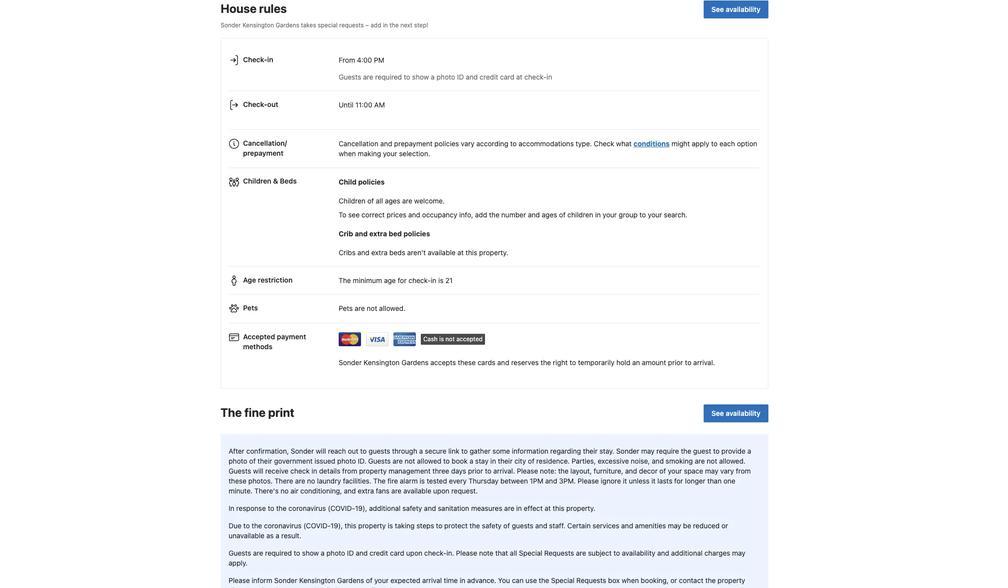 Task type: locate. For each thing, give the bounding box(es) containing it.
please up directly
[[229, 577, 250, 585]]

2 vertical spatial the
[[373, 477, 386, 486]]

1 see availability button from the top
[[703, 0, 768, 18]]

0 horizontal spatial children
[[243, 177, 271, 185]]

for right lasts
[[674, 477, 683, 486]]

1 horizontal spatial show
[[412, 73, 429, 81]]

0 horizontal spatial gardens
[[276, 21, 299, 29]]

from down provide
[[736, 467, 751, 476]]

gardens for takes
[[276, 21, 299, 29]]

0 horizontal spatial credit
[[370, 549, 388, 558]]

there
[[274, 477, 293, 486]]

vary left according
[[461, 140, 474, 148]]

id for upon
[[347, 549, 354, 558]]

2 horizontal spatial gardens
[[401, 358, 429, 367]]

and
[[466, 73, 478, 81], [380, 140, 392, 148], [408, 211, 420, 219], [528, 211, 540, 219], [355, 230, 368, 238], [357, 248, 369, 257], [497, 358, 509, 367], [652, 457, 664, 466], [625, 467, 637, 476], [545, 477, 557, 486], [344, 487, 356, 496], [424, 505, 436, 513], [535, 522, 547, 530], [621, 522, 633, 530], [356, 549, 368, 558], [657, 549, 669, 558]]

guests left through on the bottom left of page
[[369, 447, 390, 456]]

1 vertical spatial requests
[[576, 577, 606, 585]]

sonder right inform
[[274, 577, 297, 585]]

1 vertical spatial see availability
[[711, 409, 760, 418]]

0 horizontal spatial ages
[[385, 197, 400, 205]]

not left accepted
[[445, 336, 455, 343]]

reduced
[[693, 522, 720, 530]]

0 horizontal spatial this
[[345, 522, 356, 530]]

additional down fans
[[369, 505, 401, 513]]

search.
[[664, 211, 687, 219]]

when
[[339, 150, 356, 158], [622, 577, 639, 585]]

0 vertical spatial see availability button
[[703, 0, 768, 18]]

in.
[[446, 549, 454, 558]]

0 horizontal spatial safety
[[402, 505, 422, 513]]

contact right booking,
[[679, 577, 703, 585]]

or right booking,
[[670, 577, 677, 585]]

1 vertical spatial (covid-
[[303, 522, 331, 530]]

pets up mastercard icon
[[339, 304, 353, 313]]

0 horizontal spatial these
[[229, 477, 246, 486]]

0 vertical spatial availability
[[726, 5, 760, 13]]

of
[[367, 197, 374, 205], [559, 211, 566, 219], [249, 457, 256, 466], [528, 457, 534, 466], [659, 467, 666, 476], [503, 522, 510, 530], [366, 577, 372, 585]]

check
[[290, 467, 310, 476]]

prior inside after confirmation, sonder will reach out to guests through a secure link to gather some information regarding their stay. sonder may require the guest to provide a photo of their government issued photo id. guests are not allowed to book a stay in their city of residence. parties, excessive noise, and smoking are not allowed. guests will receive check in details from property management three days prior to arrival. please note: the layout, furniture, and decor of your space may vary from these photos. there are no laundry facilities. the fire alarm is tested every thursday between 1pm and 3pm. please ignore it unless it lasts for longer than one minute. there's no air conditioning, and extra fans are available upon request.
[[468, 467, 483, 476]]

beds
[[389, 248, 405, 257]]

1 vertical spatial check-
[[408, 276, 431, 285]]

1 vertical spatial all
[[510, 549, 517, 558]]

0 vertical spatial available
[[428, 248, 456, 257]]

1 horizontal spatial pets
[[339, 304, 353, 313]]

0 vertical spatial the
[[339, 276, 351, 285]]

or inside please inform sonder kensington gardens of your expected arrival time in advance. you can use the special requests box when booking, or contact the property directly using the contact details in your confirmation.
[[670, 577, 677, 585]]

contact
[[679, 577, 703, 585], [286, 587, 310, 589]]

of up the that
[[503, 522, 510, 530]]

please inside the guests are required to show a photo id and credit card upon check-in. please note that all special requests are subject to availability and additional charges may apply.
[[456, 549, 477, 558]]

are up prices
[[402, 197, 412, 205]]

children left &
[[243, 177, 271, 185]]

the inside after confirmation, sonder will reach out to guests through a secure link to gather some information regarding their stay. sonder may require the guest to provide a photo of their government issued photo id. guests are not allowed to book a stay in their city of residence. parties, excessive noise, and smoking are not allowed. guests will receive check in details from property management three days prior to arrival. please note: the layout, furniture, and decor of your space may vary from these photos. there are no laundry facilities. the fire alarm is tested every thursday between 1pm and 3pm. please ignore it unless it lasts for longer than one minute. there's no air conditioning, and extra fans are available upon request.
[[373, 477, 386, 486]]

tested
[[427, 477, 447, 486]]

required inside the guests are required to show a photo id and credit card upon check-in. please note that all special requests are subject to availability and additional charges may apply.
[[265, 549, 292, 558]]

special up use
[[519, 549, 542, 558]]

of inside due to the coronavirus (covid-19), this property is taking steps to protect the safety of guests and staff. certain services and amenities may be reduced or unavailable as a result.
[[503, 522, 510, 530]]

2 vertical spatial extra
[[358, 487, 374, 496]]

guests down the effect
[[512, 522, 533, 530]]

requests
[[339, 21, 364, 29]]

minimum
[[353, 276, 382, 285]]

confirmation.
[[359, 587, 402, 589]]

0 horizontal spatial kensington
[[242, 21, 274, 29]]

residence.
[[536, 457, 570, 466]]

1 vertical spatial prepayment
[[243, 149, 283, 157]]

property
[[359, 467, 387, 476], [358, 522, 386, 530], [718, 577, 745, 585]]

may up "than"
[[705, 467, 718, 476]]

upon down tested
[[433, 487, 449, 496]]

details inside after confirmation, sonder will reach out to guests through a secure link to gather some information regarding their stay. sonder may require the guest to provide a photo of their government issued photo id. guests are not allowed to book a stay in their city of residence. parties, excessive noise, and smoking are not allowed. guests will receive check in details from property management three days prior to arrival. please note: the layout, furniture, and decor of your space may vary from these photos. there are no laundry facilities. the fire alarm is tested every thursday between 1pm and 3pm. please ignore it unless it lasts for longer than one minute. there's no air conditioning, and extra fans are available upon request.
[[319, 467, 340, 476]]

gardens down the american express image on the bottom of page
[[401, 358, 429, 367]]

mastercard image
[[339, 333, 362, 347]]

contact right using
[[286, 587, 310, 589]]

1 vertical spatial out
[[348, 447, 358, 456]]

of down the confirmation,
[[249, 457, 256, 466]]

the up 3pm.
[[558, 467, 569, 476]]

prepayment
[[394, 140, 433, 148], [243, 149, 283, 157]]

0 vertical spatial add
[[371, 21, 381, 29]]

pets for pets
[[243, 304, 258, 312]]

sonder up noise,
[[616, 447, 639, 456]]

furniture,
[[594, 467, 623, 476]]

property down charges
[[718, 577, 745, 585]]

photo inside the guests are required to show a photo id and credit card upon check-in. please note that all special requests are subject to availability and additional charges may apply.
[[326, 549, 345, 558]]

0 horizontal spatial id
[[347, 549, 354, 558]]

0 vertical spatial out
[[267, 100, 278, 108]]

available right aren't at the left
[[428, 248, 456, 257]]

check- for out
[[243, 100, 267, 108]]

issued
[[314, 457, 335, 466]]

extra for beds
[[371, 248, 387, 257]]

your right making
[[383, 150, 397, 158]]

accepted payment methods and conditions element
[[229, 328, 760, 350]]

0 horizontal spatial required
[[265, 549, 292, 558]]

(covid- inside due to the coronavirus (covid-19), this property is taking steps to protect the safety of guests and staff. certain services and amenities may be reduced or unavailable as a result.
[[303, 522, 331, 530]]

special
[[519, 549, 542, 558], [551, 577, 574, 585]]

advance.
[[467, 577, 496, 585]]

1 vertical spatial availability
[[726, 409, 760, 418]]

check- for upon
[[424, 549, 446, 558]]

0 vertical spatial prior
[[668, 358, 683, 367]]

0 horizontal spatial guests
[[369, 447, 390, 456]]

their up parties,
[[583, 447, 598, 456]]

the up unavailable on the bottom
[[252, 522, 262, 530]]

requests left box
[[576, 577, 606, 585]]

see
[[711, 5, 724, 13], [711, 409, 724, 418]]

id for at
[[457, 73, 464, 81]]

every
[[449, 477, 467, 486]]

0 horizontal spatial allowed.
[[379, 304, 405, 313]]

0 horizontal spatial add
[[371, 21, 381, 29]]

special inside please inform sonder kensington gardens of your expected arrival time in advance. you can use the special requests box when booking, or contact the property directly using the contact details in your confirmation.
[[551, 577, 574, 585]]

additional down be
[[671, 549, 703, 558]]

1 vertical spatial guests
[[512, 522, 533, 530]]

1 vertical spatial 19),
[[331, 522, 343, 530]]

sonder inside please inform sonder kensington gardens of your expected arrival time in advance. you can use the special requests box when booking, or contact the property directly using the contact details in your confirmation.
[[274, 577, 297, 585]]

0 horizontal spatial 19),
[[331, 522, 343, 530]]

allowed. down age
[[379, 304, 405, 313]]

requests down staff.
[[544, 549, 574, 558]]

to see correct prices and occupancy info, add the number and ages of children in your group to your search.
[[339, 211, 687, 219]]

may inside the guests are required to show a photo id and credit card upon check-in. please note that all special requests are subject to availability and additional charges may apply.
[[732, 549, 745, 558]]

safety inside due to the coronavirus (covid-19), this property is taking steps to protect the safety of guests and staff. certain services and amenities may be reduced or unavailable as a result.
[[482, 522, 502, 530]]

credit for at
[[480, 73, 498, 81]]

please inform sonder kensington gardens of your expected arrival time in advance. you can use the special requests box when booking, or contact the property directly using the contact details in your confirmation.
[[229, 577, 745, 589]]

0 horizontal spatial the
[[221, 406, 242, 420]]

the down there's
[[276, 505, 287, 513]]

of up confirmation. at the bottom of page
[[366, 577, 372, 585]]

2 see from the top
[[711, 409, 724, 418]]

extra left bed
[[369, 230, 387, 238]]

1 vertical spatial these
[[229, 477, 246, 486]]

pets
[[243, 304, 258, 312], [339, 304, 353, 313]]

special right use
[[551, 577, 574, 585]]

19),
[[355, 505, 367, 513], [331, 522, 343, 530]]

sonder kensington gardens accepts these cards and reserves the right to temporarily hold an amount prior to arrival.
[[339, 358, 715, 367]]

allowed.
[[379, 304, 405, 313], [719, 457, 745, 466]]

your down smoking
[[668, 467, 682, 476]]

or inside due to the coronavirus (covid-19), this property is taking steps to protect the safety of guests and staff. certain services and amenities may be reduced or unavailable as a result.
[[721, 522, 728, 530]]

2 see availability from the top
[[711, 409, 760, 418]]

1 vertical spatial id
[[347, 549, 354, 558]]

be
[[683, 522, 691, 530]]

coronavirus up result.
[[264, 522, 302, 530]]

is inside accepted payment methods and conditions element
[[439, 336, 444, 343]]

your
[[383, 150, 397, 158], [603, 211, 617, 219], [648, 211, 662, 219], [668, 467, 682, 476], [374, 577, 389, 585], [343, 587, 357, 589]]

19), down "facilities."
[[355, 505, 367, 513]]

check- inside the guests are required to show a photo id and credit card upon check-in. please note that all special requests are subject to availability and additional charges may apply.
[[424, 549, 446, 558]]

are down 'minimum'
[[355, 304, 365, 313]]

from
[[342, 467, 357, 476], [736, 467, 751, 476]]

19), inside due to the coronavirus (covid-19), this property is taking steps to protect the safety of guests and staff. certain services and amenities may be reduced or unavailable as a result.
[[331, 522, 343, 530]]

0 vertical spatial vary
[[461, 140, 474, 148]]

1 horizontal spatial out
[[348, 447, 358, 456]]

gardens up confirmation. at the bottom of page
[[337, 577, 364, 585]]

layout,
[[570, 467, 592, 476]]

upon up expected
[[406, 549, 422, 558]]

check-out
[[243, 100, 278, 108]]

1 horizontal spatial from
[[736, 467, 751, 476]]

0 vertical spatial additional
[[369, 505, 401, 513]]

1 vertical spatial children
[[339, 197, 366, 205]]

1pm
[[530, 477, 543, 486]]

0 vertical spatial children
[[243, 177, 271, 185]]

0 vertical spatial requests
[[544, 549, 574, 558]]

1 vertical spatial additional
[[671, 549, 703, 558]]

info,
[[459, 211, 473, 219]]

government
[[274, 457, 313, 466]]

1 vertical spatial required
[[265, 549, 292, 558]]

2 horizontal spatial kensington
[[364, 358, 400, 367]]

out up cancellation/
[[267, 100, 278, 108]]

property left taking
[[358, 522, 386, 530]]

are down 4:00 pm
[[363, 73, 373, 81]]

their down the confirmation,
[[258, 457, 272, 466]]

for right age
[[398, 276, 407, 285]]

property. down to see correct prices and occupancy info, add the number and ages of children in your group to your search.
[[479, 248, 508, 257]]

staff.
[[549, 522, 565, 530]]

kensington inside please inform sonder kensington gardens of your expected arrival time in advance. you can use the special requests box when booking, or contact the property directly using the contact details in your confirmation.
[[299, 577, 335, 585]]

is left 21
[[438, 276, 443, 285]]

required for guests are required to show a photo id and credit card at check-in
[[375, 73, 402, 81]]

may right charges
[[732, 549, 745, 558]]

0 horizontal spatial pets
[[243, 304, 258, 312]]

0 horizontal spatial or
[[670, 577, 677, 585]]

see availability for house rules
[[711, 5, 760, 13]]

property down the id. at the left
[[359, 467, 387, 476]]

1 vertical spatial when
[[622, 577, 639, 585]]

0 vertical spatial credit
[[480, 73, 498, 81]]

check- up check-out
[[243, 55, 267, 64]]

1 vertical spatial or
[[670, 577, 677, 585]]

option
[[737, 140, 757, 148]]

1 vertical spatial details
[[312, 587, 334, 589]]

age
[[243, 276, 256, 284]]

1 horizontal spatial required
[[375, 73, 402, 81]]

in response to the coronavirus (covid-19), additional safety and sanitation measures are in effect at this property.
[[229, 505, 595, 513]]

amenities
[[635, 522, 666, 530]]

house rules
[[221, 1, 287, 15]]

0 horizontal spatial for
[[398, 276, 407, 285]]

0 vertical spatial property.
[[479, 248, 508, 257]]

2 see availability button from the top
[[703, 405, 768, 423]]

add right info,
[[475, 211, 487, 219]]

1 vertical spatial show
[[302, 549, 319, 558]]

1 horizontal spatial when
[[622, 577, 639, 585]]

please right in.
[[456, 549, 477, 558]]

of inside please inform sonder kensington gardens of your expected arrival time in advance. you can use the special requests box when booking, or contact the property directly using the contact details in your confirmation.
[[366, 577, 372, 585]]

this up staff.
[[553, 505, 564, 513]]

not inside accepted payment methods and conditions element
[[445, 336, 455, 343]]

not up management
[[405, 457, 415, 466]]

it right ignore
[[623, 477, 627, 486]]

1 vertical spatial ages
[[542, 211, 557, 219]]

check- up cancellation/
[[243, 100, 267, 108]]

response
[[236, 505, 266, 513]]

will up the issued
[[316, 447, 326, 456]]

is
[[438, 276, 443, 285], [439, 336, 444, 343], [420, 477, 425, 486], [388, 522, 393, 530]]

accepted
[[243, 332, 275, 341]]

0 horizontal spatial their
[[258, 457, 272, 466]]

0 vertical spatial kensington
[[242, 21, 274, 29]]

provide
[[721, 447, 745, 456]]

prepayment inside cancellation/ prepayment
[[243, 149, 283, 157]]

add for in
[[371, 21, 381, 29]]

show inside the guests are required to show a photo id and credit card upon check-in. please note that all special requests are subject to availability and additional charges may apply.
[[302, 549, 319, 558]]

for inside after confirmation, sonder will reach out to guests through a secure link to gather some information regarding their stay. sonder may require the guest to provide a photo of their government issued photo id. guests are not allowed to book a stay in their city of residence. parties, excessive noise, and smoking are not allowed. guests will receive check in details from property management three days prior to arrival. please note: the layout, furniture, and decor of your space may vary from these photos. there are no laundry facilities. the fire alarm is tested every thursday between 1pm and 3pm. please ignore it unless it lasts for longer than one minute. there's no air conditioning, and extra fans are available upon request.
[[674, 477, 683, 486]]

id inside the guests are required to show a photo id and credit card upon check-in. please note that all special requests are subject to availability and additional charges may apply.
[[347, 549, 354, 558]]

2 horizontal spatial the
[[373, 477, 386, 486]]

2 vertical spatial availability
[[622, 549, 655, 558]]

guests are required to show a photo id and credit card at check-in
[[339, 73, 552, 81]]

as
[[266, 532, 274, 540]]

21
[[445, 276, 453, 285]]

alarm
[[400, 477, 418, 486]]

secure
[[425, 447, 446, 456]]

pets for pets are not allowed.
[[339, 304, 353, 313]]

1 check- from the top
[[243, 55, 267, 64]]

0 vertical spatial coronavirus
[[288, 505, 326, 513]]

1 horizontal spatial gardens
[[337, 577, 364, 585]]

see availability for the fine print
[[711, 409, 760, 418]]

sonder up government
[[291, 447, 314, 456]]

methods
[[243, 342, 273, 351]]

inform
[[252, 577, 272, 585]]

a inside due to the coronavirus (covid-19), this property is taking steps to protect the safety of guests and staff. certain services and amenities may be reduced or unavailable as a result.
[[276, 532, 279, 540]]

add
[[371, 21, 381, 29], [475, 211, 487, 219]]

guests inside the guests are required to show a photo id and credit card upon check-in. please note that all special requests are subject to availability and additional charges may apply.
[[229, 549, 251, 558]]

will up photos.
[[253, 467, 263, 476]]

is right alarm
[[420, 477, 425, 486]]

when inside please inform sonder kensington gardens of your expected arrival time in advance. you can use the special requests box when booking, or contact the property directly using the contact details in your confirmation.
[[622, 577, 639, 585]]

2 horizontal spatial at
[[545, 505, 551, 513]]

required down 4:00 pm
[[375, 73, 402, 81]]

19), down conditioning,
[[331, 522, 343, 530]]

cancellation/ prepayment
[[243, 139, 287, 157]]

from up "facilities."
[[342, 467, 357, 476]]

0 horizontal spatial from
[[342, 467, 357, 476]]

this down info,
[[466, 248, 477, 257]]

1 vertical spatial upon
[[406, 549, 422, 558]]

the
[[390, 21, 399, 29], [489, 211, 499, 219], [541, 358, 551, 367], [681, 447, 691, 456], [558, 467, 569, 476], [276, 505, 287, 513], [252, 522, 262, 530], [470, 522, 480, 530], [539, 577, 549, 585], [705, 577, 716, 585], [274, 587, 284, 589]]

2 vertical spatial check-
[[424, 549, 446, 558]]

ignore
[[601, 477, 621, 486]]

the left 'minimum'
[[339, 276, 351, 285]]

1 horizontal spatial or
[[721, 522, 728, 530]]

1 vertical spatial available
[[403, 487, 431, 496]]

property. up certain
[[566, 505, 595, 513]]

safety down 'measures'
[[482, 522, 502, 530]]

property inside due to the coronavirus (covid-19), this property is taking steps to protect the safety of guests and staff. certain services and amenities may be reduced or unavailable as a result.
[[358, 522, 386, 530]]

the left number
[[489, 211, 499, 219]]

0 vertical spatial property
[[359, 467, 387, 476]]

0 horizontal spatial arrival.
[[493, 467, 515, 476]]

extra
[[369, 230, 387, 238], [371, 248, 387, 257], [358, 487, 374, 496]]

credit inside the guests are required to show a photo id and credit card upon check-in. please note that all special requests are subject to availability and additional charges may apply.
[[370, 549, 388, 558]]

credit
[[480, 73, 498, 81], [370, 549, 388, 558]]

all up correct
[[376, 197, 383, 205]]

0 horizontal spatial prior
[[468, 467, 483, 476]]

1 vertical spatial safety
[[482, 522, 502, 530]]

see availability
[[711, 5, 760, 13], [711, 409, 760, 418]]

the up smoking
[[681, 447, 691, 456]]

show for guests are required to show a photo id and credit card at check-in
[[412, 73, 429, 81]]

when inside might apply to each option when making your selection.
[[339, 150, 356, 158]]

1 see availability from the top
[[711, 5, 760, 13]]

step!
[[414, 21, 428, 29]]

1 horizontal spatial for
[[674, 477, 683, 486]]

making
[[358, 150, 381, 158]]

0 vertical spatial check-
[[524, 73, 547, 81]]

allowed. inside after confirmation, sonder will reach out to guests through a secure link to gather some information regarding their stay. sonder may require the guest to provide a photo of their government issued photo id. guests are not allowed to book a stay in their city of residence. parties, excessive noise, and smoking are not allowed. guests will receive check in details from property management three days prior to arrival. please note: the layout, furniture, and decor of your space may vary from these photos. there are no laundry facilities. the fire alarm is tested every thursday between 1pm and 3pm. please ignore it unless it lasts for longer than one minute. there's no air conditioning, and extra fans are available upon request.
[[719, 457, 745, 466]]

availability
[[726, 5, 760, 13], [726, 409, 760, 418], [622, 549, 655, 558]]

1 from from the left
[[342, 467, 357, 476]]

1 horizontal spatial no
[[307, 477, 315, 486]]

1 vertical spatial contact
[[286, 587, 310, 589]]

the up fans
[[373, 477, 386, 486]]

(covid-
[[328, 505, 355, 513], [303, 522, 331, 530]]

age
[[384, 276, 396, 285]]

2 check- from the top
[[243, 100, 267, 108]]

1 horizontal spatial safety
[[482, 522, 502, 530]]

are down fire
[[391, 487, 402, 496]]

box
[[608, 577, 620, 585]]

1 see from the top
[[711, 5, 724, 13]]

a inside the guests are required to show a photo id and credit card upon check-in. please note that all special requests are subject to availability and additional charges may apply.
[[321, 549, 325, 558]]

crib and extra bed policies
[[339, 230, 430, 238]]

gardens left takes
[[276, 21, 299, 29]]

0 vertical spatial see availability
[[711, 5, 760, 13]]

charges
[[704, 549, 730, 558]]

0 horizontal spatial out
[[267, 100, 278, 108]]

–
[[365, 21, 369, 29]]

show
[[412, 73, 429, 81], [302, 549, 319, 558]]

vary up one
[[720, 467, 734, 476]]

kensington for sonder kensington gardens accepts these cards and reserves the right to temporarily hold an amount prior to arrival.
[[364, 358, 400, 367]]

2 vertical spatial policies
[[403, 230, 430, 238]]

pets down "age"
[[243, 304, 258, 312]]

your inside might apply to each option when making your selection.
[[383, 150, 397, 158]]

0 vertical spatial required
[[375, 73, 402, 81]]

gardens for accepts
[[401, 358, 429, 367]]

0 horizontal spatial policies
[[358, 178, 385, 186]]

children & beds
[[243, 177, 297, 185]]

child
[[339, 178, 356, 186]]

2 it from the left
[[651, 477, 656, 486]]

your left group
[[603, 211, 617, 219]]

no up conditioning,
[[307, 477, 315, 486]]

the for the fine print
[[221, 406, 242, 420]]

available inside after confirmation, sonder will reach out to guests through a secure link to gather some information regarding their stay. sonder may require the guest to provide a photo of their government issued photo id. guests are not allowed to book a stay in their city of residence. parties, excessive noise, and smoking are not allowed. guests will receive check in details from property management three days prior to arrival. please note: the layout, furniture, and decor of your space may vary from these photos. there are no laundry facilities. the fire alarm is tested every thursday between 1pm and 3pm. please ignore it unless it lasts for longer than one minute. there's no air conditioning, and extra fans are available upon request.
[[403, 487, 431, 496]]

0 vertical spatial contact
[[679, 577, 703, 585]]

requests inside the guests are required to show a photo id and credit card upon check-in. please note that all special requests are subject to availability and additional charges may apply.
[[544, 549, 574, 558]]

it
[[623, 477, 627, 486], [651, 477, 656, 486]]

children of all ages are welcome.
[[339, 197, 445, 205]]

policies up aren't at the left
[[403, 230, 430, 238]]

extra down "facilities."
[[358, 487, 374, 496]]

card inside the guests are required to show a photo id and credit card upon check-in. please note that all special requests are subject to availability and additional charges may apply.
[[390, 549, 404, 558]]

stay.
[[599, 447, 614, 456]]

aren't
[[407, 248, 426, 257]]

children up see
[[339, 197, 366, 205]]

0 vertical spatial upon
[[433, 487, 449, 496]]

1 it from the left
[[623, 477, 627, 486]]

1 vertical spatial gardens
[[401, 358, 429, 367]]

safety up taking
[[402, 505, 422, 513]]

measures
[[471, 505, 502, 513]]

1 vertical spatial policies
[[358, 178, 385, 186]]

see availability button
[[703, 0, 768, 18], [703, 405, 768, 423]]

1 vertical spatial property.
[[566, 505, 595, 513]]

prior down stay
[[468, 467, 483, 476]]

0 horizontal spatial card
[[390, 549, 404, 558]]

vary
[[461, 140, 474, 148], [720, 467, 734, 476]]



Task type: describe. For each thing, give the bounding box(es) containing it.
3pm.
[[559, 477, 576, 486]]

booking,
[[641, 577, 669, 585]]

0 vertical spatial (covid-
[[328, 505, 355, 513]]

gardens inside please inform sonder kensington gardens of your expected arrival time in advance. you can use the special requests box when booking, or contact the property directly using the contact details in your confirmation.
[[337, 577, 364, 585]]

upon inside the guests are required to show a photo id and credit card upon check-in. please note that all special requests are subject to availability and additional charges may apply.
[[406, 549, 422, 558]]

children
[[567, 211, 593, 219]]

takes
[[301, 21, 316, 29]]

print
[[268, 406, 294, 420]]

please inside please inform sonder kensington gardens of your expected arrival time in advance. you can use the special requests box when booking, or contact the property directly using the contact details in your confirmation.
[[229, 577, 250, 585]]

add for the
[[475, 211, 487, 219]]

extra inside after confirmation, sonder will reach out to guests through a secure link to gather some information regarding their stay. sonder may require the guest to provide a photo of their government issued photo id. guests are not allowed to book a stay in their city of residence. parties, excessive noise, and smoking are not allowed. guests will receive check in details from property management three days prior to arrival. please note: the layout, furniture, and decor of your space may vary from these photos. there are no laundry facilities. the fire alarm is tested every thursday between 1pm and 3pm. please ignore it unless it lasts for longer than one minute. there's no air conditioning, and extra fans are available upon request.
[[358, 487, 374, 496]]

there's
[[254, 487, 279, 496]]

that
[[495, 549, 508, 558]]

requests inside please inform sonder kensington gardens of your expected arrival time in advance. you can use the special requests box when booking, or contact the property directly using the contact details in your confirmation.
[[576, 577, 606, 585]]

0 horizontal spatial at
[[457, 248, 464, 257]]

property inside after confirmation, sonder will reach out to guests through a secure link to gather some information regarding their stay. sonder may require the guest to provide a photo of their government issued photo id. guests are not allowed to book a stay in their city of residence. parties, excessive noise, and smoking are not allowed. guests will receive check in details from property management three days prior to arrival. please note: the layout, furniture, and decor of your space may vary from these photos. there are no laundry facilities. the fire alarm is tested every thursday between 1pm and 3pm. please ignore it unless it lasts for longer than one minute. there's no air conditioning, and extra fans are available upon request.
[[359, 467, 387, 476]]

please down layout,
[[578, 477, 599, 486]]

some
[[492, 447, 510, 456]]

of up lasts
[[659, 467, 666, 476]]

are right 'measures'
[[504, 505, 514, 513]]

show for guests are required to show a photo id and credit card upon check-in. please note that all special requests are subject to availability and additional charges may apply.
[[302, 549, 319, 558]]

of down information
[[528, 457, 534, 466]]

guests inside after confirmation, sonder will reach out to guests through a secure link to gather some information regarding their stay. sonder may require the guest to provide a photo of their government issued photo id. guests are not allowed to book a stay in their city of residence. parties, excessive noise, and smoking are not allowed. guests will receive check in details from property management three days prior to arrival. please note: the layout, furniture, and decor of your space may vary from these photos. there are no laundry facilities. the fire alarm is tested every thursday between 1pm and 3pm. please ignore it unless it lasts for longer than one minute. there's no air conditioning, and extra fans are available upon request.
[[369, 447, 390, 456]]

cribs
[[339, 248, 356, 257]]

request.
[[451, 487, 478, 496]]

information
[[512, 447, 548, 456]]

availability for house rules
[[726, 5, 760, 13]]

occupancy
[[422, 211, 457, 219]]

0 horizontal spatial will
[[253, 467, 263, 476]]

to inside might apply to each option when making your selection.
[[711, 140, 718, 148]]

2 horizontal spatial their
[[583, 447, 598, 456]]

0 horizontal spatial property.
[[479, 248, 508, 257]]

due to the coronavirus (covid-19), this property is taking steps to protect the safety of guests and staff. certain services and amenities may be reduced or unavailable as a result.
[[229, 522, 728, 540]]

2 horizontal spatial this
[[553, 505, 564, 513]]

smoking
[[666, 457, 693, 466]]

your left confirmation. at the bottom of page
[[343, 587, 357, 589]]

the fine print
[[221, 406, 294, 420]]

see for the fine print
[[711, 409, 724, 418]]

these inside after confirmation, sonder will reach out to guests through a secure link to gather some information regarding their stay. sonder may require the guest to provide a photo of their government issued photo id. guests are not allowed to book a stay in their city of residence. parties, excessive noise, and smoking are not allowed. guests will receive check in details from property management three days prior to arrival. please note: the layout, furniture, and decor of your space may vary from these photos. there are no laundry facilities. the fire alarm is tested every thursday between 1pm and 3pm. please ignore it unless it lasts for longer than one minute. there's no air conditioning, and extra fans are available upon request.
[[229, 477, 246, 486]]

are down check
[[295, 477, 305, 486]]

fans
[[376, 487, 389, 496]]

the right use
[[539, 577, 549, 585]]

1 horizontal spatial this
[[466, 248, 477, 257]]

hold
[[616, 358, 630, 367]]

are down unavailable on the bottom
[[253, 549, 263, 558]]

children for children & beds
[[243, 177, 271, 185]]

thursday
[[468, 477, 498, 486]]

pets are not allowed.
[[339, 304, 405, 313]]

unavailable
[[229, 532, 264, 540]]

guests right the id. at the left
[[368, 457, 391, 466]]

check
[[594, 140, 614, 148]]

temporarily
[[578, 358, 615, 367]]

the minimum age for check-in is 21
[[339, 276, 453, 285]]

special
[[318, 21, 338, 29]]

children for children of all ages are welcome.
[[339, 197, 366, 205]]

arrival. inside after confirmation, sonder will reach out to guests through a secure link to gather some information regarding their stay. sonder may require the guest to provide a photo of their government issued photo id. guests are not allowed to book a stay in their city of residence. parties, excessive noise, and smoking are not allowed. guests will receive check in details from property management three days prior to arrival. please note: the layout, furniture, and decor of your space may vary from these photos. there are no laundry facilities. the fire alarm is tested every thursday between 1pm and 3pm. please ignore it unless it lasts for longer than one minute. there's no air conditioning, and extra fans are available upon request.
[[493, 467, 515, 476]]

0 vertical spatial all
[[376, 197, 383, 205]]

0 horizontal spatial additional
[[369, 505, 401, 513]]

1 horizontal spatial their
[[498, 457, 513, 466]]

vary inside after confirmation, sonder will reach out to guests through a secure link to gather some information regarding their stay. sonder may require the guest to provide a photo of their government issued photo id. guests are not allowed to book a stay in their city of residence. parties, excessive noise, and smoking are not allowed. guests will receive check in details from property management three days prior to arrival. please note: the layout, furniture, and decor of your space may vary from these photos. there are no laundry facilities. the fire alarm is tested every thursday between 1pm and 3pm. please ignore it unless it lasts for longer than one minute. there's no air conditioning, and extra fans are available upon request.
[[720, 467, 734, 476]]

upon inside after confirmation, sonder will reach out to guests through a secure link to gather some information regarding their stay. sonder may require the guest to provide a photo of their government issued photo id. guests are not allowed to book a stay in their city of residence. parties, excessive noise, and smoking are not allowed. guests will receive check in details from property management three days prior to arrival. please note: the layout, furniture, and decor of your space may vary from these photos. there are no laundry facilities. the fire alarm is tested every thursday between 1pm and 3pm. please ignore it unless it lasts for longer than one minute. there's no air conditioning, and extra fans are available upon request.
[[433, 487, 449, 496]]

unless
[[629, 477, 650, 486]]

each
[[719, 140, 735, 148]]

additional inside the guests are required to show a photo id and credit card upon check-in. please note that all special requests are subject to availability and additional charges may apply.
[[671, 549, 703, 558]]

the right protect
[[470, 522, 480, 530]]

rules
[[259, 1, 287, 15]]

of left the children
[[559, 211, 566, 219]]

check- for at
[[524, 73, 547, 81]]

extra for bed
[[369, 230, 387, 238]]

management
[[389, 467, 431, 476]]

the left right
[[541, 358, 551, 367]]

all inside the guests are required to show a photo id and credit card upon check-in. please note that all special requests are subject to availability and additional charges may apply.
[[510, 549, 517, 558]]

0 vertical spatial 19),
[[355, 505, 367, 513]]

special inside the guests are required to show a photo id and credit card upon check-in. please note that all special requests are subject to availability and additional charges may apply.
[[519, 549, 542, 558]]

2 vertical spatial at
[[545, 505, 551, 513]]

2 from from the left
[[736, 467, 751, 476]]

link
[[448, 447, 459, 456]]

facilities.
[[343, 477, 371, 486]]

are down through on the bottom left of page
[[393, 457, 403, 466]]

your up confirmation. at the bottom of page
[[374, 577, 389, 585]]

the left the next
[[390, 21, 399, 29]]

4:00 pm
[[357, 56, 384, 64]]

right
[[553, 358, 568, 367]]

conditions
[[634, 140, 670, 148]]

fine
[[244, 406, 266, 420]]

&
[[273, 177, 278, 185]]

accepts
[[430, 358, 456, 367]]

guests inside due to the coronavirus (covid-19), this property is taking steps to protect the safety of guests and staff. certain services and amenities may be reduced or unavailable as a result.
[[512, 522, 533, 530]]

confirmation,
[[246, 447, 289, 456]]

than
[[707, 477, 722, 486]]

see availability button for house rules
[[703, 0, 768, 18]]

parties,
[[572, 457, 596, 466]]

1 horizontal spatial prior
[[668, 358, 683, 367]]

are down guest
[[695, 457, 705, 466]]

credit for upon
[[370, 549, 388, 558]]

steps
[[416, 522, 434, 530]]

kensington for sonder kensington gardens takes special requests – add in the next step!
[[242, 21, 274, 29]]

0 horizontal spatial no
[[281, 487, 289, 496]]

1 horizontal spatial policies
[[403, 230, 430, 238]]

details inside please inform sonder kensington gardens of your expected arrival time in advance. you can use the special requests box when booking, or contact the property directly using the contact details in your confirmation.
[[312, 587, 334, 589]]

lasts
[[657, 477, 672, 486]]

2 horizontal spatial policies
[[434, 140, 459, 148]]

restriction
[[258, 276, 293, 284]]

the down charges
[[705, 577, 716, 585]]

what
[[616, 140, 632, 148]]

0 vertical spatial prepayment
[[394, 140, 433, 148]]

book
[[452, 457, 468, 466]]

1 horizontal spatial contact
[[679, 577, 703, 585]]

group
[[619, 211, 638, 219]]

regarding
[[550, 447, 581, 456]]

days
[[451, 467, 466, 476]]

directly
[[229, 587, 253, 589]]

coronavirus inside due to the coronavirus (covid-19), this property is taking steps to protect the safety of guests and staff. certain services and amenities may be reduced or unavailable as a result.
[[264, 522, 302, 530]]

age restriction
[[243, 276, 293, 284]]

see availability button for the fine print
[[703, 405, 768, 423]]

the for the minimum age for check-in is 21
[[339, 276, 351, 285]]

property inside please inform sonder kensington gardens of your expected arrival time in advance. you can use the special requests box when booking, or contact the property directly using the contact details in your confirmation.
[[718, 577, 745, 585]]

apply
[[692, 140, 709, 148]]

an
[[632, 358, 640, 367]]

to
[[339, 211, 346, 219]]

crib
[[339, 230, 353, 238]]

three
[[432, 467, 449, 476]]

time
[[444, 577, 458, 585]]

0 vertical spatial will
[[316, 447, 326, 456]]

decor
[[639, 467, 658, 476]]

check-in
[[243, 55, 273, 64]]

card for at
[[500, 73, 514, 81]]

may up noise,
[[641, 447, 655, 456]]

space
[[684, 467, 703, 476]]

sonder down house on the top left of the page
[[221, 21, 241, 29]]

use
[[525, 577, 537, 585]]

id.
[[358, 457, 366, 466]]

guests down from
[[339, 73, 361, 81]]

noise,
[[631, 457, 650, 466]]

card for upon
[[390, 549, 404, 558]]

is inside after confirmation, sonder will reach out to guests through a secure link to gather some information regarding their stay. sonder may require the guest to provide a photo of their government issued photo id. guests are not allowed to book a stay in their city of residence. parties, excessive noise, and smoking are not allowed. guests will receive check in details from property management three days prior to arrival. please note: the layout, furniture, and decor of your space may vary from these photos. there are no laundry facilities. the fire alarm is tested every thursday between 1pm and 3pm. please ignore it unless it lasts for longer than one minute. there's no air conditioning, and extra fans are available upon request.
[[420, 477, 425, 486]]

guests are required to show a photo id and credit card upon check-in. please note that all special requests are subject to availability and additional charges may apply.
[[229, 549, 745, 568]]

due
[[229, 522, 241, 530]]

payment
[[277, 332, 306, 341]]

availability inside the guests are required to show a photo id and credit card upon check-in. please note that all special requests are subject to availability and additional charges may apply.
[[622, 549, 655, 558]]

might apply to each option when making your selection.
[[339, 140, 757, 158]]

guests up minute.
[[229, 467, 251, 476]]

sanitation
[[438, 505, 469, 513]]

please down 'city'
[[517, 467, 538, 476]]

after confirmation, sonder will reach out to guests through a secure link to gather some information regarding their stay. sonder may require the guest to provide a photo of their government issued photo id. guests are not allowed to book a stay in their city of residence. parties, excessive noise, and smoking are not allowed. guests will receive check in details from property management three days prior to arrival. please note: the layout, furniture, and decor of your space may vary from these photos. there are no laundry facilities. the fire alarm is tested every thursday between 1pm and 3pm. please ignore it unless it lasts for longer than one minute. there's no air conditioning, and extra fans are available upon request.
[[229, 447, 751, 496]]

check- for in
[[243, 55, 267, 64]]

0 vertical spatial these
[[458, 358, 476, 367]]

type.
[[576, 140, 592, 148]]

0 horizontal spatial vary
[[461, 140, 474, 148]]

you
[[498, 577, 510, 585]]

american express image
[[393, 333, 416, 347]]

sonder down mastercard icon
[[339, 358, 362, 367]]

0 vertical spatial allowed.
[[379, 304, 405, 313]]

are left subject
[[576, 549, 586, 558]]

receive
[[265, 467, 288, 476]]

11:00 am
[[355, 101, 385, 109]]

not down 'minimum'
[[367, 304, 377, 313]]

until
[[339, 101, 353, 109]]

1 horizontal spatial property.
[[566, 505, 595, 513]]

accepted
[[456, 336, 483, 343]]

this inside due to the coronavirus (covid-19), this property is taking steps to protect the safety of guests and staff. certain services and amenities may be reduced or unavailable as a result.
[[345, 522, 356, 530]]

visa image
[[366, 333, 389, 347]]

the right using
[[274, 587, 284, 589]]

of up correct
[[367, 197, 374, 205]]

your inside after confirmation, sonder will reach out to guests through a secure link to gather some information regarding their stay. sonder may require the guest to provide a photo of their government issued photo id. guests are not allowed to book a stay in their city of residence. parties, excessive noise, and smoking are not allowed. guests will receive check in details from property management three days prior to arrival. please note: the layout, furniture, and decor of your space may vary from these photos. there are no laundry facilities. the fire alarm is tested every thursday between 1pm and 3pm. please ignore it unless it lasts for longer than one minute. there's no air conditioning, and extra fans are available upon request.
[[668, 467, 682, 476]]

not down guest
[[707, 457, 717, 466]]

0 vertical spatial arrival.
[[693, 358, 715, 367]]

selection.
[[399, 150, 430, 158]]

may inside due to the coronavirus (covid-19), this property is taking steps to protect the safety of guests and staff. certain services and amenities may be reduced or unavailable as a result.
[[668, 522, 681, 530]]

your left search.
[[648, 211, 662, 219]]

required for guests are required to show a photo id and credit card upon check-in. please note that all special requests are subject to availability and additional charges may apply.
[[265, 549, 292, 558]]

excessive
[[598, 457, 629, 466]]

air
[[290, 487, 298, 496]]

out inside after confirmation, sonder will reach out to guests through a secure link to gather some information regarding their stay. sonder may require the guest to provide a photo of their government issued photo id. guests are not allowed to book a stay in their city of residence. parties, excessive noise, and smoking are not allowed. guests will receive check in details from property management three days prior to arrival. please note: the layout, furniture, and decor of your space may vary from these photos. there are no laundry facilities. the fire alarm is tested every thursday between 1pm and 3pm. please ignore it unless it lasts for longer than one minute. there's no air conditioning, and extra fans are available upon request.
[[348, 447, 358, 456]]

conditions link
[[634, 140, 670, 148]]

see for house rules
[[711, 5, 724, 13]]

result.
[[281, 532, 301, 540]]

welcome.
[[414, 197, 445, 205]]

1 horizontal spatial at
[[516, 73, 522, 81]]

using
[[254, 587, 272, 589]]

bed
[[389, 230, 402, 238]]

arrival
[[422, 577, 442, 585]]

house
[[221, 1, 257, 15]]

is inside due to the coronavirus (covid-19), this property is taking steps to protect the safety of guests and staff. certain services and amenities may be reduced or unavailable as a result.
[[388, 522, 393, 530]]

availability for the fine print
[[726, 409, 760, 418]]

cancellation and prepayment policies vary according to accommodations type. check what conditions
[[339, 140, 670, 148]]



Task type: vqa. For each thing, say whether or not it's contained in the screenshot.
the rentals inside the Other Accommodations 2,604 vacation rentals 507 cottages 167 cabins 38 Glamping Sites
no



